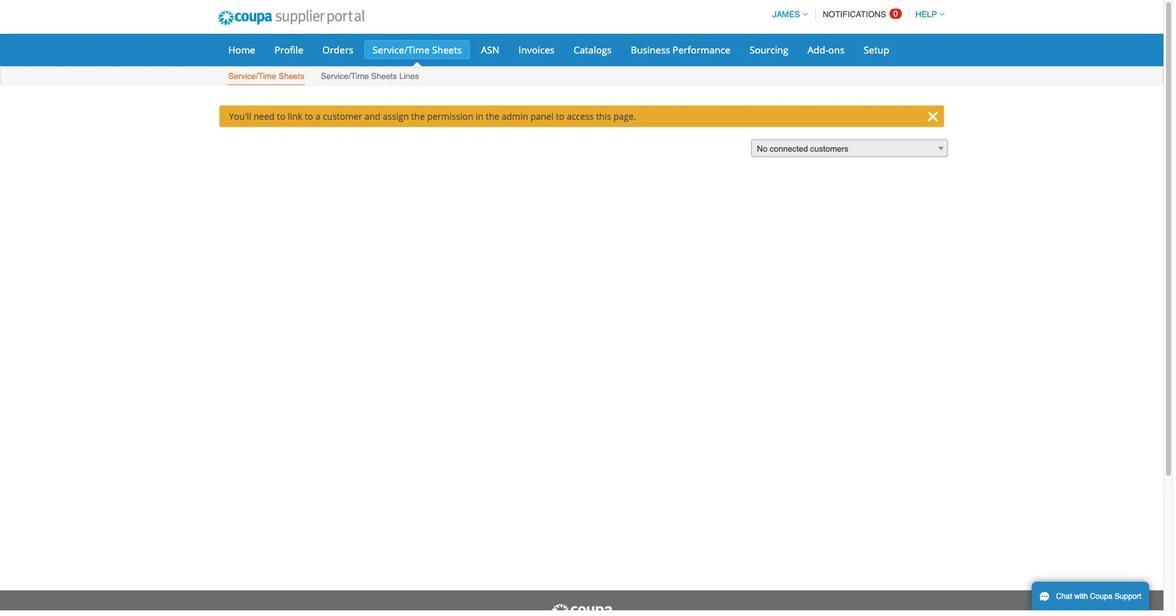 Task type: describe. For each thing, give the bounding box(es) containing it.
access
[[567, 110, 594, 122]]

service/time for service/time sheets lines link
[[321, 71, 369, 81]]

service/time for topmost service/time sheets link
[[373, 43, 430, 56]]

james
[[773, 10, 801, 19]]

sheets for service/time sheets lines link
[[371, 71, 397, 81]]

0 vertical spatial service/time sheets link
[[365, 40, 470, 59]]

service/time sheets lines link
[[320, 69, 420, 85]]

service/time sheets lines
[[321, 71, 419, 81]]

chat with coupa support
[[1057, 592, 1142, 601]]

invoices
[[519, 43, 555, 56]]

this
[[596, 110, 612, 122]]

chat
[[1057, 592, 1073, 601]]

notifications
[[823, 10, 887, 19]]

no connected customers
[[757, 144, 849, 154]]

0 vertical spatial coupa supplier portal image
[[209, 2, 374, 34]]

admin
[[502, 110, 528, 122]]

service/time sheets for service/time sheets link to the bottom
[[228, 71, 305, 81]]

No connected customers field
[[752, 139, 949, 158]]

in
[[476, 110, 484, 122]]

asn link
[[473, 40, 508, 59]]

coupa
[[1091, 592, 1113, 601]]

catalogs link
[[566, 40, 620, 59]]

2 the from the left
[[486, 110, 500, 122]]

james link
[[767, 10, 808, 19]]

you'll need to link to a customer and assign the permission in the admin panel to access this page.
[[229, 110, 637, 122]]

business
[[631, 43, 671, 56]]

1 vertical spatial service/time sheets link
[[228, 69, 305, 85]]

home link
[[220, 40, 264, 59]]

sourcing
[[750, 43, 789, 56]]

asn
[[481, 43, 500, 56]]

chat with coupa support button
[[1032, 582, 1150, 611]]



Task type: locate. For each thing, give the bounding box(es) containing it.
sheets down profile link
[[279, 71, 305, 81]]

the right assign
[[411, 110, 425, 122]]

add-ons
[[808, 43, 845, 56]]

the
[[411, 110, 425, 122], [486, 110, 500, 122]]

notifications 0
[[823, 9, 899, 19]]

to left a
[[305, 110, 313, 122]]

0 horizontal spatial service/time sheets
[[228, 71, 305, 81]]

to
[[277, 110, 286, 122], [305, 110, 313, 122], [556, 110, 565, 122]]

3 to from the left
[[556, 110, 565, 122]]

0 horizontal spatial service/time sheets link
[[228, 69, 305, 85]]

2 horizontal spatial sheets
[[432, 43, 462, 56]]

to right panel
[[556, 110, 565, 122]]

sheets for service/time sheets link to the bottom
[[279, 71, 305, 81]]

1 the from the left
[[411, 110, 425, 122]]

support
[[1115, 592, 1142, 601]]

0
[[894, 9, 899, 18]]

and
[[365, 110, 381, 122]]

link
[[288, 110, 303, 122]]

service/time sheets link
[[365, 40, 470, 59], [228, 69, 305, 85]]

1 horizontal spatial sheets
[[371, 71, 397, 81]]

service/time
[[373, 43, 430, 56], [228, 71, 276, 81], [321, 71, 369, 81]]

need
[[254, 110, 275, 122]]

2 to from the left
[[305, 110, 313, 122]]

panel
[[531, 110, 554, 122]]

with
[[1075, 592, 1089, 601]]

0 horizontal spatial to
[[277, 110, 286, 122]]

performance
[[673, 43, 731, 56]]

1 vertical spatial service/time sheets
[[228, 71, 305, 81]]

connected
[[770, 144, 809, 154]]

no
[[757, 144, 768, 154]]

0 vertical spatial service/time sheets
[[373, 43, 462, 56]]

0 horizontal spatial the
[[411, 110, 425, 122]]

page.
[[614, 110, 637, 122]]

add-ons link
[[800, 40, 853, 59]]

ons
[[829, 43, 845, 56]]

service/time down the home link
[[228, 71, 276, 81]]

No connected customers text field
[[752, 140, 948, 158]]

assign
[[383, 110, 409, 122]]

help
[[916, 10, 938, 19]]

0 horizontal spatial service/time
[[228, 71, 276, 81]]

1 horizontal spatial coupa supplier portal image
[[550, 603, 614, 611]]

the right in
[[486, 110, 500, 122]]

lines
[[400, 71, 419, 81]]

1 vertical spatial coupa supplier portal image
[[550, 603, 614, 611]]

orders link
[[314, 40, 362, 59]]

service/time sheets link up the lines
[[365, 40, 470, 59]]

navigation
[[767, 2, 945, 27]]

sheets for topmost service/time sheets link
[[432, 43, 462, 56]]

service/time sheets for topmost service/time sheets link
[[373, 43, 462, 56]]

permission
[[427, 110, 474, 122]]

coupa supplier portal image
[[209, 2, 374, 34], [550, 603, 614, 611]]

service/time sheets down profile link
[[228, 71, 305, 81]]

orders
[[323, 43, 354, 56]]

sourcing link
[[742, 40, 797, 59]]

home
[[228, 43, 256, 56]]

customers
[[811, 144, 849, 154]]

help link
[[910, 10, 945, 19]]

1 to from the left
[[277, 110, 286, 122]]

you'll
[[229, 110, 251, 122]]

service/time up the lines
[[373, 43, 430, 56]]

to left link
[[277, 110, 286, 122]]

1 horizontal spatial to
[[305, 110, 313, 122]]

service/time sheets
[[373, 43, 462, 56], [228, 71, 305, 81]]

0 horizontal spatial coupa supplier portal image
[[209, 2, 374, 34]]

sheets left the asn
[[432, 43, 462, 56]]

add-
[[808, 43, 829, 56]]

1 horizontal spatial the
[[486, 110, 500, 122]]

2 horizontal spatial to
[[556, 110, 565, 122]]

profile link
[[266, 40, 312, 59]]

setup
[[864, 43, 890, 56]]

1 horizontal spatial service/time
[[321, 71, 369, 81]]

catalogs
[[574, 43, 612, 56]]

1 horizontal spatial service/time sheets link
[[365, 40, 470, 59]]

setup link
[[856, 40, 898, 59]]

navigation containing notifications 0
[[767, 2, 945, 27]]

profile
[[275, 43, 304, 56]]

0 horizontal spatial sheets
[[279, 71, 305, 81]]

a
[[316, 110, 321, 122]]

service/time sheets up the lines
[[373, 43, 462, 56]]

invoices link
[[511, 40, 563, 59]]

business performance link
[[623, 40, 739, 59]]

sheets left the lines
[[371, 71, 397, 81]]

service/time for service/time sheets link to the bottom
[[228, 71, 276, 81]]

2 horizontal spatial service/time
[[373, 43, 430, 56]]

service/time down orders link
[[321, 71, 369, 81]]

sheets
[[432, 43, 462, 56], [279, 71, 305, 81], [371, 71, 397, 81]]

business performance
[[631, 43, 731, 56]]

1 horizontal spatial service/time sheets
[[373, 43, 462, 56]]

customer
[[323, 110, 362, 122]]

service/time sheets link down profile link
[[228, 69, 305, 85]]



Task type: vqa. For each thing, say whether or not it's contained in the screenshot.
Risk
no



